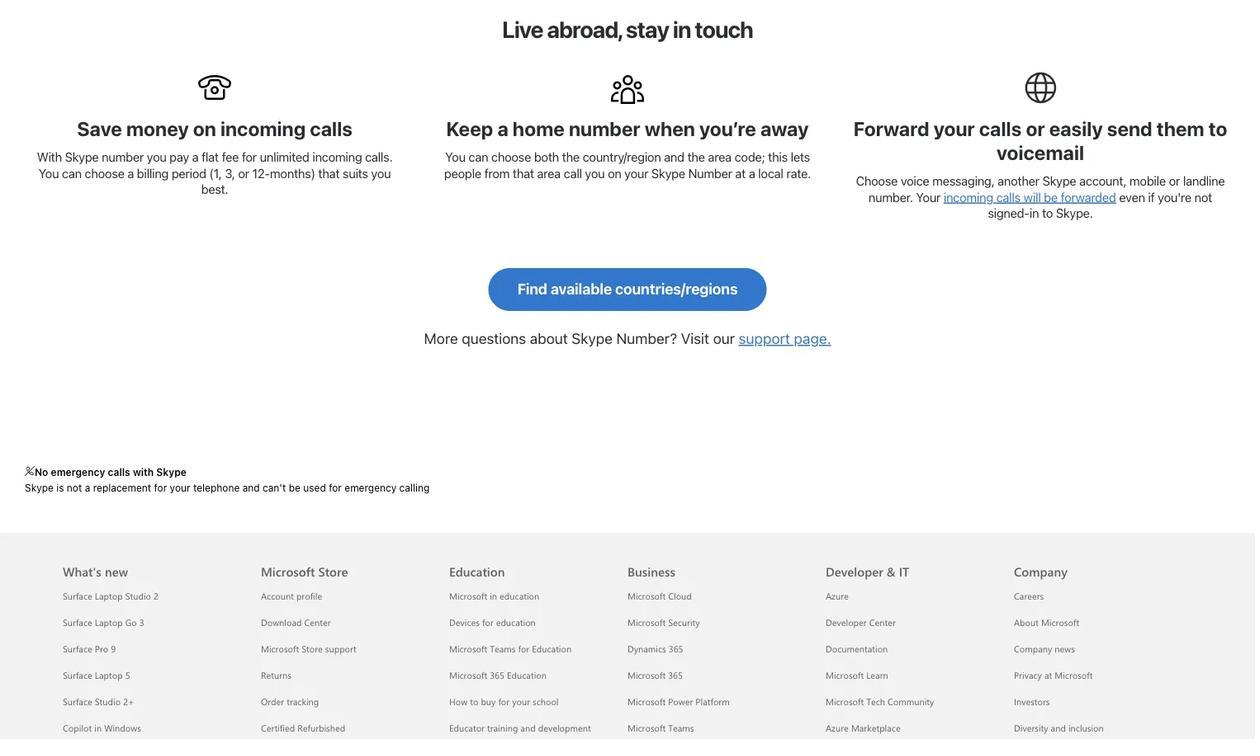 Task type: describe. For each thing, give the bounding box(es) containing it.
to inside footer resource links element
[[470, 697, 478, 709]]

0 horizontal spatial be
[[289, 483, 300, 494]]

developer for developer center
[[826, 617, 867, 630]]

2 vertical spatial education
[[507, 670, 547, 683]]

you inside you can choose both the country/region and the area code; this lets people from that area call you on your skype number at a local rate.
[[585, 166, 605, 181]]

education heading
[[449, 534, 618, 584]]

a left billing at the left top of page
[[127, 166, 134, 181]]

microsoft store heading
[[261, 534, 429, 584]]

center for microsoft
[[304, 617, 331, 630]]

microsoft learn link
[[826, 670, 888, 683]]

number
[[688, 166, 732, 181]]

company for company news
[[1014, 644, 1052, 656]]

months)
[[270, 166, 315, 181]]

calls up signed-
[[996, 190, 1021, 205]]

copilot in windows
[[63, 723, 141, 735]]

microsoft tech community
[[826, 697, 934, 709]]

azure marketplace
[[826, 723, 901, 735]]

when
[[645, 117, 695, 141]]

surface laptop studio 2 link
[[63, 591, 159, 603]]

developer center
[[826, 617, 896, 630]]

you're
[[1158, 190, 1191, 205]]

development
[[538, 723, 591, 735]]

1 horizontal spatial studio
[[125, 591, 151, 603]]

microsoft 365 education link
[[449, 670, 547, 683]]

if
[[1148, 190, 1155, 205]]

azure for azure marketplace
[[826, 723, 849, 735]]

at inside you can choose both the country/region and the area code; this lets people from that area call you on your skype number at a local rate.
[[735, 166, 746, 181]]

period
[[172, 166, 206, 181]]

how to buy for your school link
[[449, 697, 559, 709]]

or inside forward your calls or easily send them to voicemail
[[1026, 117, 1045, 141]]

a left "flat"
[[192, 150, 198, 165]]

to inside the even if you're not signed-in to skype.
[[1042, 206, 1053, 221]]

business heading
[[628, 534, 806, 584]]

choose
[[856, 174, 898, 189]]

3
[[139, 617, 144, 630]]

in inside the even if you're not signed-in to skype.
[[1030, 206, 1039, 221]]

5
[[125, 670, 130, 683]]

rate.
[[786, 166, 811, 181]]

money
[[126, 117, 189, 141]]

to inside forward your calls or easily send them to voicemail
[[1209, 117, 1227, 141]]

microsoft for microsoft teams for education
[[449, 644, 487, 656]]

developer & it heading
[[826, 534, 994, 584]]

1 vertical spatial education
[[532, 644, 572, 656]]

2+
[[123, 697, 134, 709]]

lets
[[791, 150, 810, 165]]

investors
[[1014, 697, 1050, 709]]

at inside footer resource links element
[[1044, 670, 1052, 683]]

teams for microsoft teams for education
[[490, 644, 516, 656]]

skype inside with skype number you pay a flat fee for unlimited incoming calls. you can choose a billing period (1, 3, or 12-months) that suits you best.
[[65, 150, 99, 165]]

not inside the even if you're not signed-in to skype.
[[1194, 190, 1212, 205]]

educator training and development link
[[449, 723, 591, 735]]

a right keep
[[497, 117, 508, 141]]

365 down security
[[669, 644, 683, 656]]

for right the buy
[[498, 697, 510, 709]]

microsoft for microsoft security
[[628, 617, 666, 630]]

microsoft tech community link
[[826, 697, 934, 709]]

order tracking
[[261, 697, 319, 709]]

careers
[[1014, 591, 1044, 603]]

number inside with skype number you pay a flat fee for unlimited incoming calls. you can choose a billing period (1, 3, or 12-months) that suits you best.
[[102, 150, 144, 165]]

documentation
[[826, 644, 888, 656]]

microsoft store support
[[261, 644, 356, 656]]

account profile
[[261, 591, 322, 603]]

can inside with skype number you pay a flat fee for unlimited incoming calls. you can choose a billing period (1, 3, or 12-months) that suits you best.
[[62, 166, 82, 181]]

support inside footer resource links element
[[325, 644, 356, 656]]

home
[[513, 117, 565, 141]]

microsoft teams
[[628, 723, 694, 735]]

your left telephone
[[170, 483, 190, 494]]

calls up suits at the left
[[310, 117, 352, 141]]

diversity and inclusion link
[[1014, 723, 1104, 735]]

platform
[[696, 697, 730, 709]]

documentation link
[[826, 644, 888, 656]]

visit
[[681, 330, 709, 348]]

country/region
[[583, 150, 661, 165]]

you inside with skype number you pay a flat fee for unlimited incoming calls. you can choose a billing period (1, 3, or 12-months) that suits you best.
[[39, 166, 59, 181]]

surface studio 2+
[[63, 697, 134, 709]]

education for microsoft in education
[[500, 591, 539, 603]]

telephone
[[193, 483, 240, 494]]

with
[[133, 468, 154, 479]]

account,
[[1079, 174, 1126, 189]]

microsoft teams for education
[[449, 644, 572, 656]]

replacement
[[93, 483, 151, 494]]

microsoft down news
[[1055, 670, 1093, 683]]

about microsoft
[[1014, 617, 1079, 630]]

skype inside choose voice messaging, another skype account, mobile or landline number. your
[[1043, 174, 1076, 189]]

microsoft store
[[261, 564, 348, 581]]

or inside choose voice messaging, another skype account, mobile or landline number. your
[[1169, 174, 1180, 189]]

surface laptop 5
[[63, 670, 130, 683]]

questions
[[462, 330, 526, 348]]

with
[[37, 150, 62, 165]]

1 vertical spatial emergency
[[345, 483, 397, 494]]

microsoft in education
[[449, 591, 539, 603]]

cloud
[[668, 591, 692, 603]]

your inside footer resource links element
[[512, 697, 530, 709]]

footer resource links element
[[0, 534, 1255, 740]]

more questions about skype number? visit our support page.
[[424, 330, 831, 348]]

skype.
[[1056, 206, 1093, 221]]

find
[[517, 280, 547, 298]]

laptop for studio
[[95, 591, 123, 603]]

microsoft cloud
[[628, 591, 692, 603]]

that inside with skype number you pay a flat fee for unlimited incoming calls. you can choose a billing period (1, 3, or 12-months) that suits you best.
[[318, 166, 340, 181]]

about
[[1014, 617, 1039, 630]]

microsoft power platform
[[628, 697, 730, 709]]

find available countries/regions button
[[488, 269, 767, 312]]

1 vertical spatial not
[[67, 483, 82, 494]]

incoming calls will be forwarded link
[[944, 190, 1116, 205]]

calls inside forward your calls or easily send them to voicemail
[[979, 117, 1022, 141]]

microsoft for microsoft 365 education
[[449, 670, 487, 683]]

returns link
[[261, 670, 291, 683]]

your inside forward your calls or easily send them to voicemail
[[934, 117, 975, 141]]

local
[[758, 166, 783, 181]]

messaging,
[[932, 174, 995, 189]]

devices for education
[[449, 617, 536, 630]]

that inside you can choose both the country/region and the area code; this lets people from that area call you on your skype number at a local rate.
[[513, 166, 534, 181]]

microsoft for microsoft tech community
[[826, 697, 864, 709]]

company news
[[1014, 644, 1075, 656]]

1 the from the left
[[562, 150, 580, 165]]

used
[[303, 483, 326, 494]]

no emergency calls with skype
[[35, 468, 186, 479]]

microsoft for microsoft store
[[261, 564, 315, 581]]

dynamics 365
[[628, 644, 683, 656]]

microsoft 365 link
[[628, 670, 683, 683]]

microsoft teams link
[[628, 723, 694, 735]]

microsoft for microsoft power platform
[[628, 697, 666, 709]]

our
[[713, 330, 735, 348]]

choose voice messaging, another skype account, mobile or landline number. your
[[856, 174, 1225, 205]]

for right used
[[329, 483, 342, 494]]

1 vertical spatial area
[[537, 166, 561, 181]]

for right replacement
[[154, 483, 167, 494]]

touch
[[695, 16, 753, 43]]

copilot in windows link
[[63, 723, 141, 735]]

privacy at microsoft link
[[1014, 670, 1093, 683]]

can inside you can choose both the country/region and the area code; this lets people from that area call you on your skype number at a local rate.
[[468, 150, 488, 165]]

your
[[916, 190, 941, 205]]

certified refurbished link
[[261, 723, 345, 735]]

microsoft security
[[628, 617, 700, 630]]

365 for education
[[490, 670, 504, 683]]

suits
[[343, 166, 368, 181]]

microsoft in education link
[[449, 591, 539, 603]]

abroad,
[[547, 16, 622, 43]]

dynamics 365 link
[[628, 644, 683, 656]]

store for microsoft store support
[[302, 644, 323, 656]]

0 vertical spatial number
[[569, 117, 640, 141]]

copilot
[[63, 723, 92, 735]]

azure marketplace link
[[826, 723, 901, 735]]



Task type: vqa. For each thing, say whether or not it's contained in the screenshot.


Task type: locate. For each thing, give the bounding box(es) containing it.
2 vertical spatial to
[[470, 697, 478, 709]]

number?
[[616, 330, 677, 348]]

teams
[[490, 644, 516, 656], [668, 723, 694, 735]]

2 surface from the top
[[63, 617, 92, 630]]

1 horizontal spatial number
[[569, 117, 640, 141]]

3,
[[225, 166, 235, 181]]

surface
[[63, 591, 92, 603], [63, 617, 92, 630], [63, 644, 92, 656], [63, 670, 92, 683], [63, 697, 92, 709]]

your left school
[[512, 697, 530, 709]]

support right our
[[739, 330, 790, 348]]

teams down 'power' at right bottom
[[668, 723, 694, 735]]

0 horizontal spatial or
[[238, 166, 249, 181]]

surface down surface pro 9 link
[[63, 670, 92, 683]]

tech
[[866, 697, 885, 709]]

account profile link
[[261, 591, 322, 603]]

0 horizontal spatial can
[[62, 166, 82, 181]]

0 horizontal spatial at
[[735, 166, 746, 181]]

a inside you can choose both the country/region and the area code; this lets people from that area call you on your skype number at a local rate.
[[749, 166, 755, 181]]

2 laptop from the top
[[95, 617, 123, 630]]

with skype number you pay a flat fee for unlimited incoming calls. you can choose a billing period (1, 3, or 12-months) that suits you best.
[[37, 150, 393, 197]]

0 vertical spatial at
[[735, 166, 746, 181]]

find available countries/regions
[[517, 280, 738, 298]]

0 vertical spatial emergency
[[51, 468, 105, 479]]

developer down azure link
[[826, 617, 867, 630]]

your down country/region at the top
[[624, 166, 648, 181]]

at down code;
[[735, 166, 746, 181]]

microsoft down microsoft power platform link
[[628, 723, 666, 735]]

4 surface from the top
[[63, 670, 92, 683]]

go
[[125, 617, 137, 630]]

1 vertical spatial can
[[62, 166, 82, 181]]

3 surface from the top
[[63, 644, 92, 656]]

and
[[664, 150, 684, 165], [242, 483, 260, 494], [520, 723, 536, 735], [1051, 723, 1066, 735]]

365 up how to buy for your school
[[490, 670, 504, 683]]

0 horizontal spatial area
[[537, 166, 561, 181]]

365
[[669, 644, 683, 656], [490, 670, 504, 683], [668, 670, 683, 683]]

1 horizontal spatial at
[[1044, 670, 1052, 683]]

microsoft for microsoft in education
[[449, 591, 487, 603]]

away
[[760, 117, 809, 141]]

your inside you can choose both the country/region and the area code; this lets people from that area call you on your skype number at a local rate.
[[624, 166, 648, 181]]

surface for surface studio 2+
[[63, 697, 92, 709]]

0 vertical spatial not
[[1194, 190, 1212, 205]]

surface pro 9
[[63, 644, 116, 656]]

this
[[768, 150, 788, 165]]

and right 'training'
[[520, 723, 536, 735]]

support down 'download center'
[[325, 644, 356, 656]]

that left suits at the left
[[318, 166, 340, 181]]

diversity
[[1014, 723, 1048, 735]]

will
[[1024, 190, 1041, 205]]

emergency
[[51, 468, 105, 479], [345, 483, 397, 494]]

training
[[487, 723, 518, 735]]

1 vertical spatial education
[[496, 617, 536, 630]]

store up profile
[[318, 564, 348, 581]]

developer
[[826, 564, 883, 581], [826, 617, 867, 630]]

0 horizontal spatial support
[[325, 644, 356, 656]]

0 vertical spatial laptop
[[95, 591, 123, 603]]

0 vertical spatial store
[[318, 564, 348, 581]]

company
[[1014, 564, 1067, 581], [1014, 644, 1052, 656]]

1 company from the top
[[1014, 564, 1067, 581]]

microsoft teams for education link
[[449, 644, 572, 656]]

0 vertical spatial developer
[[826, 564, 883, 581]]

education up school
[[532, 644, 572, 656]]

emergency left the calling
[[345, 483, 397, 494]]

and down when
[[664, 150, 684, 165]]

1 horizontal spatial incoming
[[312, 150, 362, 165]]

company for company
[[1014, 564, 1067, 581]]

1 horizontal spatial teams
[[668, 723, 694, 735]]

you up people
[[445, 150, 465, 165]]

0 horizontal spatial to
[[470, 697, 478, 709]]

available
[[551, 280, 612, 298]]

education up the microsoft in education
[[449, 564, 505, 581]]

number up country/region at the top
[[569, 117, 640, 141]]

1 horizontal spatial area
[[708, 150, 732, 165]]

refurbished
[[297, 723, 345, 735]]

0 vertical spatial be
[[1044, 190, 1058, 205]]

2 developer from the top
[[826, 617, 867, 630]]

or up voicemail
[[1026, 117, 1045, 141]]

1 that from the left
[[318, 166, 340, 181]]

incoming inside with skype number you pay a flat fee for unlimited incoming calls. you can choose a billing period (1, 3, or 12-months) that suits you best.
[[312, 150, 362, 165]]

your
[[934, 117, 975, 141], [624, 166, 648, 181], [170, 483, 190, 494], [512, 697, 530, 709]]

microsoft up how
[[449, 670, 487, 683]]

1 vertical spatial developer
[[826, 617, 867, 630]]

surface pro 9 link
[[63, 644, 116, 656]]

surface up copilot
[[63, 697, 92, 709]]

you down with
[[39, 166, 59, 181]]

area down both
[[537, 166, 561, 181]]

your up messaging,
[[934, 117, 975, 141]]

0 vertical spatial choose
[[491, 150, 531, 165]]

0 vertical spatial to
[[1209, 117, 1227, 141]]

incoming down messaging,
[[944, 190, 993, 205]]

0 vertical spatial support
[[739, 330, 790, 348]]

tracking
[[287, 697, 319, 709]]

mobile
[[1129, 174, 1166, 189]]

you
[[147, 150, 166, 165], [371, 166, 391, 181], [585, 166, 605, 181]]

company up careers link
[[1014, 564, 1067, 581]]

1 vertical spatial studio
[[95, 697, 121, 709]]

365 for business
[[668, 670, 683, 683]]

2 vertical spatial incoming
[[944, 190, 993, 205]]

billing
[[137, 166, 169, 181]]

1 horizontal spatial center
[[869, 617, 896, 630]]

studio left 2 on the bottom of the page
[[125, 591, 151, 603]]

0 vertical spatial area
[[708, 150, 732, 165]]

microsoft for microsoft cloud
[[628, 591, 666, 603]]

surface down what's
[[63, 591, 92, 603]]

0 horizontal spatial teams
[[490, 644, 516, 656]]

incoming
[[220, 117, 306, 141], [312, 150, 362, 165], [944, 190, 993, 205]]

laptop for go
[[95, 617, 123, 630]]

download
[[261, 617, 302, 630]]

1 vertical spatial incoming
[[312, 150, 362, 165]]

can down save
[[62, 166, 82, 181]]

2 that from the left
[[513, 166, 534, 181]]

store inside heading
[[318, 564, 348, 581]]

surface laptop studio 2
[[63, 591, 159, 603]]

a
[[497, 117, 508, 141], [192, 150, 198, 165], [127, 166, 134, 181], [749, 166, 755, 181], [85, 483, 90, 494]]

0 vertical spatial you
[[445, 150, 465, 165]]

1 horizontal spatial the
[[687, 150, 705, 165]]

company up privacy
[[1014, 644, 1052, 656]]

1 horizontal spatial that
[[513, 166, 534, 181]]

0 horizontal spatial not
[[67, 483, 82, 494]]

microsoft for microsoft store support
[[261, 644, 299, 656]]

returns
[[261, 670, 291, 683]]

marketplace
[[851, 723, 901, 735]]

0 horizontal spatial choose
[[85, 166, 124, 181]]

what's new
[[63, 564, 128, 581]]

in right stay
[[673, 16, 691, 43]]

choose inside with skype number you pay a flat fee for unlimited incoming calls. you can choose a billing period (1, 3, or 12-months) that suits you best.
[[85, 166, 124, 181]]

1 vertical spatial on
[[608, 166, 621, 181]]

about
[[530, 330, 568, 348]]

you
[[445, 150, 465, 165], [39, 166, 59, 181]]

you up billing at the left top of page
[[147, 150, 166, 165]]

to
[[1209, 117, 1227, 141], [1042, 206, 1053, 221], [470, 697, 478, 709]]

1 developer from the top
[[826, 564, 883, 581]]

0 horizontal spatial that
[[318, 166, 340, 181]]

developer for developer & it
[[826, 564, 883, 581]]

1 horizontal spatial be
[[1044, 190, 1058, 205]]

2 vertical spatial laptop
[[95, 670, 123, 683]]

developer up azure link
[[826, 564, 883, 581]]

azure for azure link
[[826, 591, 849, 603]]

them
[[1157, 117, 1204, 141]]

0 vertical spatial on
[[193, 117, 216, 141]]

12-
[[252, 166, 270, 181]]

about microsoft link
[[1014, 617, 1079, 630]]

surface for surface laptop go 3
[[63, 617, 92, 630]]

1 vertical spatial choose
[[85, 166, 124, 181]]

laptop left "5"
[[95, 670, 123, 683]]

microsoft down the dynamics
[[628, 670, 666, 683]]

not right is
[[67, 483, 82, 494]]

live
[[502, 16, 543, 43]]

send
[[1107, 117, 1152, 141]]

0 horizontal spatial on
[[193, 117, 216, 141]]

store for microsoft store
[[318, 564, 348, 581]]

educator training and development
[[449, 723, 591, 735]]

landline
[[1183, 174, 1225, 189]]

investors link
[[1014, 697, 1050, 709]]

forwarded
[[1061, 190, 1116, 205]]

company news link
[[1014, 644, 1075, 656]]

2 the from the left
[[687, 150, 705, 165]]

0 vertical spatial incoming
[[220, 117, 306, 141]]

center for developer
[[869, 617, 896, 630]]

incoming up suits at the left
[[312, 150, 362, 165]]

3 laptop from the top
[[95, 670, 123, 683]]

on inside you can choose both the country/region and the area code; this lets people from that area call you on your skype number at a local rate.
[[608, 166, 621, 181]]

business
[[628, 564, 675, 581]]

studio left 2+
[[95, 697, 121, 709]]

a down code;
[[749, 166, 755, 181]]

voice
[[901, 174, 929, 189]]

for right devices
[[482, 617, 493, 630]]

0 horizontal spatial you
[[147, 150, 166, 165]]

skype inside you can choose both the country/region and the area code; this lets people from that area call you on your skype number at a local rate.
[[651, 166, 685, 181]]

microsoft security link
[[628, 617, 700, 630]]

microsoft down business
[[628, 591, 666, 603]]

microsoft for microsoft 365
[[628, 670, 666, 683]]

forward
[[853, 117, 929, 141]]

learn
[[866, 670, 888, 683]]

microsoft up devices
[[449, 591, 487, 603]]

calls up voicemail
[[979, 117, 1022, 141]]

1 vertical spatial support
[[325, 644, 356, 656]]

voicemail
[[997, 141, 1084, 164]]

center down profile
[[304, 617, 331, 630]]

1 horizontal spatial not
[[1194, 190, 1212, 205]]

company heading
[[1014, 534, 1182, 584]]

1 horizontal spatial on
[[608, 166, 621, 181]]

and left can't
[[242, 483, 260, 494]]

1 horizontal spatial can
[[468, 150, 488, 165]]

number up billing at the left top of page
[[102, 150, 144, 165]]

2 azure from the top
[[826, 723, 849, 735]]

microsoft inside heading
[[261, 564, 315, 581]]

privacy
[[1014, 670, 1042, 683]]

teams up microsoft 365 education at the left bottom
[[490, 644, 516, 656]]

for up microsoft 365 education at the left bottom
[[518, 644, 529, 656]]

privacy at microsoft
[[1014, 670, 1093, 683]]

0 vertical spatial can
[[468, 150, 488, 165]]

inclusion
[[1068, 723, 1104, 735]]

calls.
[[365, 150, 393, 165]]

microsoft power platform link
[[628, 697, 730, 709]]

microsoft down devices
[[449, 644, 487, 656]]

skype is not a replacement for your telephone and can't be used for emergency calling
[[25, 483, 430, 494]]

what's new heading
[[63, 534, 241, 584]]

1 vertical spatial company
[[1014, 644, 1052, 656]]

surface for surface laptop 5
[[63, 670, 92, 683]]

microsoft down microsoft learn
[[826, 697, 864, 709]]

in right copilot
[[94, 723, 102, 735]]

0 horizontal spatial center
[[304, 617, 331, 630]]

and inside you can choose both the country/region and the area code; this lets people from that area call you on your skype number at a local rate.
[[664, 150, 684, 165]]

developer center link
[[826, 617, 896, 630]]

1 vertical spatial at
[[1044, 670, 1052, 683]]

1 vertical spatial number
[[102, 150, 144, 165]]

can up people
[[468, 150, 488, 165]]

microsoft learn
[[826, 670, 888, 683]]

download center
[[261, 617, 331, 630]]

microsoft store support link
[[261, 644, 356, 656]]

store down 'download center'
[[302, 644, 323, 656]]

it
[[899, 564, 909, 581]]

teams for microsoft teams
[[668, 723, 694, 735]]

0 vertical spatial education
[[500, 591, 539, 603]]

on down country/region at the top
[[608, 166, 621, 181]]

area
[[708, 150, 732, 165], [537, 166, 561, 181]]

save money on incoming calls
[[77, 117, 352, 141]]

1 vertical spatial laptop
[[95, 617, 123, 630]]

or up you're
[[1169, 174, 1180, 189]]

0 vertical spatial education
[[449, 564, 505, 581]]

1 horizontal spatial you
[[371, 166, 391, 181]]

be left used
[[289, 483, 300, 494]]

0 vertical spatial company
[[1014, 564, 1067, 581]]

&
[[887, 564, 896, 581]]

education inside heading
[[449, 564, 505, 581]]

microsoft up account profile link
[[261, 564, 315, 581]]

1 vertical spatial teams
[[668, 723, 694, 735]]

keep
[[446, 117, 493, 141]]

1 horizontal spatial or
[[1026, 117, 1045, 141]]

microsoft down "download"
[[261, 644, 299, 656]]

certified refurbished
[[261, 723, 345, 735]]

choose down save
[[85, 166, 124, 181]]

2 horizontal spatial to
[[1209, 117, 1227, 141]]

0 horizontal spatial you
[[39, 166, 59, 181]]

0 horizontal spatial number
[[102, 150, 144, 165]]

1 vertical spatial be
[[289, 483, 300, 494]]

education
[[449, 564, 505, 581], [532, 644, 572, 656], [507, 670, 547, 683]]

education for devices for education
[[496, 617, 536, 630]]

microsoft 365
[[628, 670, 683, 683]]

you right call
[[585, 166, 605, 181]]

developer & it
[[826, 564, 909, 581]]

azure left marketplace
[[826, 723, 849, 735]]

1 vertical spatial azure
[[826, 723, 849, 735]]

choose up from
[[491, 150, 531, 165]]

surface laptop go 3 link
[[63, 617, 144, 630]]

0 horizontal spatial incoming
[[220, 117, 306, 141]]

2 horizontal spatial you
[[585, 166, 605, 181]]

1 horizontal spatial choose
[[491, 150, 531, 165]]

0 horizontal spatial the
[[562, 150, 580, 165]]

5 surface from the top
[[63, 697, 92, 709]]

surface for surface laptop studio 2
[[63, 591, 92, 603]]

a right is
[[85, 483, 90, 494]]

1 horizontal spatial you
[[445, 150, 465, 165]]

to left the buy
[[470, 697, 478, 709]]

you inside you can choose both the country/region and the area code; this lets people from that area call you on your skype number at a local rate.
[[445, 150, 465, 165]]

incoming up unlimited
[[220, 117, 306, 141]]

microsoft 365 education
[[449, 670, 547, 683]]

and right diversity
[[1051, 723, 1066, 735]]

0 vertical spatial azure
[[826, 591, 849, 603]]

keep a home number when you're away
[[446, 117, 809, 141]]

1 horizontal spatial support
[[739, 330, 790, 348]]

microsoft for microsoft teams
[[628, 723, 666, 735]]

at right privacy
[[1044, 670, 1052, 683]]

you're
[[699, 117, 756, 141]]

surface for surface pro 9
[[63, 644, 92, 656]]

developer inside heading
[[826, 564, 883, 581]]

azure up developer center
[[826, 591, 849, 603]]

be right 'will'
[[1044, 190, 1058, 205]]

1 center from the left
[[304, 617, 331, 630]]

365 up microsoft power platform
[[668, 670, 683, 683]]

laptop down new at bottom left
[[95, 591, 123, 603]]

0 horizontal spatial studio
[[95, 697, 121, 709]]

microsoft for microsoft learn
[[826, 670, 864, 683]]

calls up replacement
[[108, 468, 130, 479]]

surface laptop 5 link
[[63, 670, 130, 683]]

1 horizontal spatial to
[[1042, 206, 1053, 221]]

0 vertical spatial teams
[[490, 644, 516, 656]]

company inside heading
[[1014, 564, 1067, 581]]

2 center from the left
[[869, 617, 896, 630]]

laptop left go
[[95, 617, 123, 630]]

choose inside you can choose both the country/region and the area code; this lets people from that area call you on your skype number at a local rate.
[[491, 150, 531, 165]]

to down incoming calls will be forwarded
[[1042, 206, 1053, 221]]

can't
[[263, 483, 286, 494]]

for right fee
[[242, 150, 257, 165]]

2 company from the top
[[1014, 644, 1052, 656]]

that right from
[[513, 166, 534, 181]]

0 horizontal spatial emergency
[[51, 468, 105, 479]]

the up call
[[562, 150, 580, 165]]

0 vertical spatial studio
[[125, 591, 151, 603]]

2 horizontal spatial or
[[1169, 174, 1180, 189]]

the up number
[[687, 150, 705, 165]]

surface left pro
[[63, 644, 92, 656]]

1 laptop from the top
[[95, 591, 123, 603]]

easily
[[1049, 117, 1103, 141]]

center up documentation link
[[869, 617, 896, 630]]

1 vertical spatial to
[[1042, 206, 1053, 221]]

community
[[888, 697, 934, 709]]

1 vertical spatial store
[[302, 644, 323, 656]]

or inside with skype number you pay a flat fee for unlimited incoming calls. you can choose a billing period (1, 3, or 12-months) that suits you best.
[[238, 166, 249, 181]]

in up devices for education link
[[490, 591, 497, 603]]

microsoft down documentation link
[[826, 670, 864, 683]]

education up devices for education link
[[500, 591, 539, 603]]

you down calls.
[[371, 166, 391, 181]]

1 vertical spatial you
[[39, 166, 59, 181]]

microsoft up the dynamics
[[628, 617, 666, 630]]

1 surface from the top
[[63, 591, 92, 603]]

countries/regions
[[615, 280, 738, 298]]

2 horizontal spatial incoming
[[944, 190, 993, 205]]

surface up surface pro 9
[[63, 617, 92, 630]]

to right them
[[1209, 117, 1227, 141]]

area up number
[[708, 150, 732, 165]]

for inside with skype number you pay a flat fee for unlimited incoming calls. you can choose a billing period (1, 3, or 12-months) that suits you best.
[[242, 150, 257, 165]]

1 azure from the top
[[826, 591, 849, 603]]

on up "flat"
[[193, 117, 216, 141]]

emergency up is
[[51, 468, 105, 479]]

microsoft up news
[[1041, 617, 1079, 630]]

laptop for 5
[[95, 670, 123, 683]]

1 horizontal spatial emergency
[[345, 483, 397, 494]]



